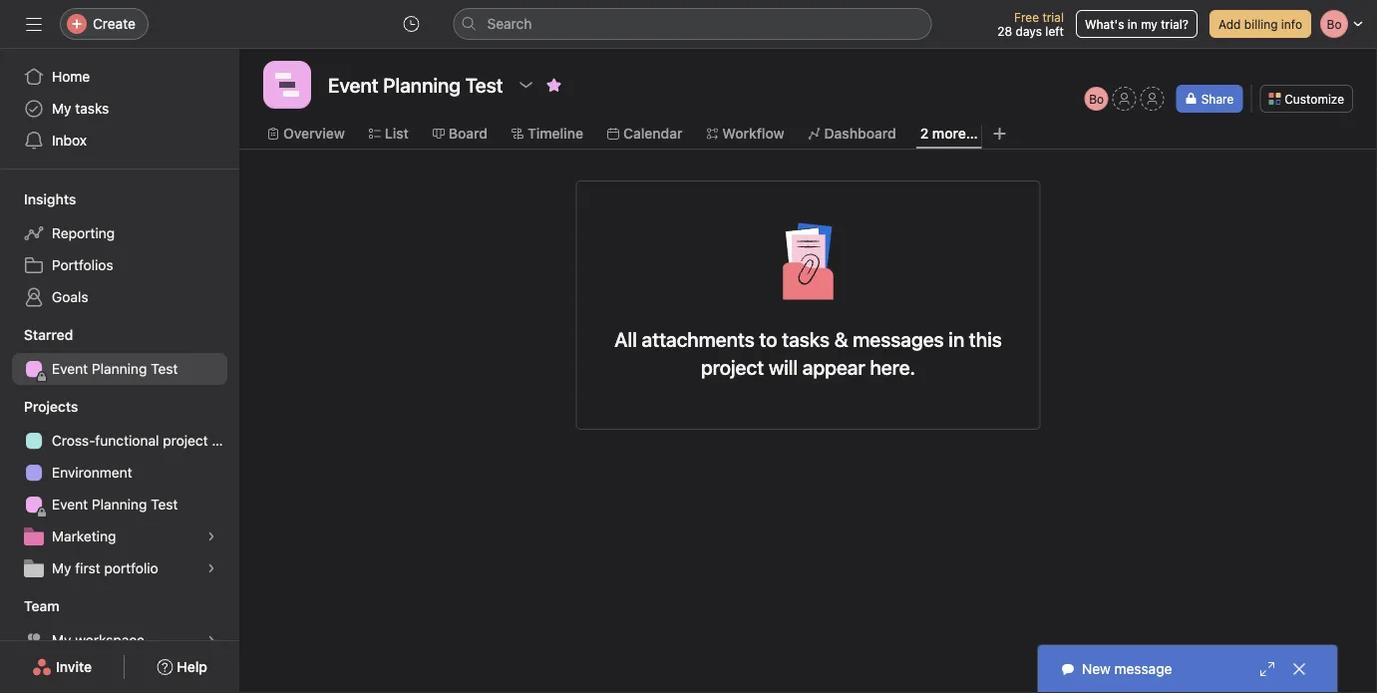 Task type: vqa. For each thing, say whether or not it's contained in the screenshot.
the topmost on
no



Task type: describe. For each thing, give the bounding box(es) containing it.
share button
[[1177, 85, 1244, 113]]

what's in my trial?
[[1086, 17, 1189, 31]]

calendar link
[[608, 123, 683, 145]]

team button
[[0, 597, 60, 617]]

show options image
[[518, 77, 534, 93]]

free
[[1015, 10, 1040, 24]]

help button
[[144, 650, 220, 686]]

2 more…
[[921, 125, 979, 142]]

more…
[[933, 125, 979, 142]]

environment
[[52, 464, 132, 481]]

event planning test for event planning test link in projects element
[[52, 496, 178, 513]]

see details, marketing image
[[206, 531, 218, 543]]

invite
[[56, 659, 92, 676]]

bo
[[1090, 92, 1105, 106]]

appear here.
[[803, 355, 916, 379]]

projects button
[[0, 397, 78, 417]]

add billing info button
[[1210, 10, 1312, 38]]

dashboard
[[825, 125, 897, 142]]

event for event planning test link in projects element
[[52, 496, 88, 513]]

hide sidebar image
[[26, 16, 42, 32]]

board link
[[433, 123, 488, 145]]

planning for event planning test link in projects element
[[92, 496, 147, 513]]

messages
[[853, 327, 945, 351]]

projects element
[[0, 389, 239, 589]]

portfolios
[[52, 257, 113, 273]]

starred button
[[0, 325, 73, 345]]

new message
[[1083, 661, 1173, 678]]

see details, my workspace image
[[206, 635, 218, 647]]

add
[[1219, 17, 1242, 31]]

what's in my trial? button
[[1077, 10, 1198, 38]]

workspace
[[75, 632, 145, 649]]

remove from starred image
[[546, 77, 562, 93]]

environment link
[[12, 457, 228, 489]]

marketing link
[[12, 521, 228, 553]]

my workspace link
[[12, 625, 228, 657]]

event for event planning test link inside starred "element"
[[52, 361, 88, 377]]

my tasks
[[52, 100, 109, 117]]

expand new message image
[[1260, 662, 1276, 678]]

cross-functional project plan link
[[12, 425, 239, 457]]

2 more… button
[[921, 123, 979, 145]]

dashboard link
[[809, 123, 897, 145]]

timeline
[[528, 125, 584, 142]]

test for event planning test link in projects element
[[151, 496, 178, 513]]

all
[[615, 327, 637, 351]]

in inside all attachments to tasks & messages in this project will appear here.
[[949, 327, 965, 351]]

event planning test link inside projects element
[[12, 489, 228, 521]]

my tasks link
[[12, 93, 228, 125]]

my for my tasks
[[52, 100, 71, 117]]

trial
[[1043, 10, 1065, 24]]

add tab image
[[993, 126, 1008, 142]]

list link
[[369, 123, 409, 145]]

functional
[[95, 433, 159, 449]]

what's
[[1086, 17, 1125, 31]]

reporting link
[[12, 218, 228, 249]]

create button
[[60, 8, 149, 40]]

left
[[1046, 24, 1065, 38]]

insights button
[[0, 190, 76, 210]]

info
[[1282, 17, 1303, 31]]

team
[[24, 598, 60, 615]]

tasks inside global element
[[75, 100, 109, 117]]



Task type: locate. For each thing, give the bounding box(es) containing it.
search list box
[[454, 8, 932, 40]]

1 vertical spatial planning
[[92, 496, 147, 513]]

event planning test inside starred "element"
[[52, 361, 178, 377]]

search
[[487, 15, 532, 32]]

workflow
[[723, 125, 785, 142]]

planning down goals link
[[92, 361, 147, 377]]

0 vertical spatial test
[[151, 361, 178, 377]]

0 vertical spatial in
[[1128, 17, 1138, 31]]

attachments
[[642, 327, 755, 351]]

plan
[[212, 433, 239, 449]]

global element
[[0, 49, 239, 169]]

add billing info
[[1219, 17, 1303, 31]]

None text field
[[323, 67, 508, 103]]

planning for event planning test link inside starred "element"
[[92, 361, 147, 377]]

2 vertical spatial my
[[52, 632, 71, 649]]

1 vertical spatial project
[[163, 433, 208, 449]]

bo button
[[1085, 87, 1109, 111]]

1 event planning test from the top
[[52, 361, 178, 377]]

0 vertical spatial event planning test link
[[12, 353, 228, 385]]

insights element
[[0, 182, 239, 317]]

billing
[[1245, 17, 1279, 31]]

goals
[[52, 289, 88, 305]]

create
[[93, 15, 136, 32]]

planning
[[92, 361, 147, 377], [92, 496, 147, 513]]

timeline link
[[512, 123, 584, 145]]

event inside starred "element"
[[52, 361, 88, 377]]

event planning test inside projects element
[[52, 496, 178, 513]]

1 horizontal spatial tasks
[[783, 327, 830, 351]]

1 event from the top
[[52, 361, 88, 377]]

2
[[921, 125, 929, 142]]

1 event planning test link from the top
[[12, 353, 228, 385]]

reporting
[[52, 225, 115, 241]]

calendar
[[624, 125, 683, 142]]

planning inside starred "element"
[[92, 361, 147, 377]]

customize button
[[1261, 85, 1354, 113]]

days
[[1016, 24, 1043, 38]]

project left plan
[[163, 433, 208, 449]]

event planning test link inside starred "element"
[[12, 353, 228, 385]]

28
[[998, 24, 1013, 38]]

tasks left &
[[783, 327, 830, 351]]

board
[[449, 125, 488, 142]]

0 horizontal spatial in
[[949, 327, 965, 351]]

2 planning from the top
[[92, 496, 147, 513]]

event planning test down goals link
[[52, 361, 178, 377]]

test for event planning test link inside starred "element"
[[151, 361, 178, 377]]

1 vertical spatial my
[[52, 560, 71, 577]]

my left first
[[52, 560, 71, 577]]

tasks
[[75, 100, 109, 117], [783, 327, 830, 351]]

&
[[835, 327, 849, 351]]

inbox link
[[12, 125, 228, 157]]

overview link
[[267, 123, 345, 145]]

event
[[52, 361, 88, 377], [52, 496, 88, 513]]

1 vertical spatial event planning test link
[[12, 489, 228, 521]]

goals link
[[12, 281, 228, 313]]

2 event planning test from the top
[[52, 496, 178, 513]]

event planning test link down environment
[[12, 489, 228, 521]]

event planning test link
[[12, 353, 228, 385], [12, 489, 228, 521]]

event down starred
[[52, 361, 88, 377]]

customize
[[1285, 92, 1345, 106]]

0 horizontal spatial tasks
[[75, 100, 109, 117]]

first
[[75, 560, 100, 577]]

overview
[[283, 125, 345, 142]]

my inside projects element
[[52, 560, 71, 577]]

inbox
[[52, 132, 87, 149]]

2 my from the top
[[52, 560, 71, 577]]

to
[[760, 327, 778, 351]]

planning inside projects element
[[92, 496, 147, 513]]

timeline image
[[275, 73, 299, 97]]

trial?
[[1162, 17, 1189, 31]]

cross-functional project plan
[[52, 433, 239, 449]]

event planning test down environment link
[[52, 496, 178, 513]]

my first portfolio
[[52, 560, 158, 577]]

teams element
[[0, 589, 239, 661]]

home
[[52, 68, 90, 85]]

close image
[[1292, 662, 1308, 678]]

1 test from the top
[[151, 361, 178, 377]]

in left my
[[1128, 17, 1138, 31]]

1 vertical spatial test
[[151, 496, 178, 513]]

2 event planning test link from the top
[[12, 489, 228, 521]]

project down attachments
[[701, 355, 765, 379]]

my for my workspace
[[52, 632, 71, 649]]

in left this
[[949, 327, 965, 351]]

0 vertical spatial event
[[52, 361, 88, 377]]

0 vertical spatial my
[[52, 100, 71, 117]]

0 vertical spatial tasks
[[75, 100, 109, 117]]

test down environment link
[[151, 496, 178, 513]]

my inside global element
[[52, 100, 71, 117]]

1 horizontal spatial in
[[1128, 17, 1138, 31]]

this
[[970, 327, 1003, 351]]

my first portfolio link
[[12, 553, 228, 585]]

insights
[[24, 191, 76, 208]]

all attachments to tasks & messages in this project will appear here.
[[615, 327, 1003, 379]]

free trial 28 days left
[[998, 10, 1065, 38]]

event planning test
[[52, 361, 178, 377], [52, 496, 178, 513]]

event planning test for event planning test link inside starred "element"
[[52, 361, 178, 377]]

home link
[[12, 61, 228, 93]]

event up marketing
[[52, 496, 88, 513]]

test up cross-functional project plan at the bottom
[[151, 361, 178, 377]]

my
[[1142, 17, 1158, 31]]

my up inbox in the top of the page
[[52, 100, 71, 117]]

see details, my first portfolio image
[[206, 563, 218, 575]]

0 horizontal spatial project
[[163, 433, 208, 449]]

invite button
[[19, 650, 105, 686]]

cross-
[[52, 433, 95, 449]]

test inside projects element
[[151, 496, 178, 513]]

will
[[769, 355, 798, 379]]

portfolios link
[[12, 249, 228, 281]]

1 vertical spatial tasks
[[783, 327, 830, 351]]

starred
[[24, 327, 73, 343]]

1 horizontal spatial project
[[701, 355, 765, 379]]

workflow link
[[707, 123, 785, 145]]

0 vertical spatial planning
[[92, 361, 147, 377]]

tasks inside all attachments to tasks & messages in this project will appear here.
[[783, 327, 830, 351]]

1 vertical spatial in
[[949, 327, 965, 351]]

test inside starred "element"
[[151, 361, 178, 377]]

marketing
[[52, 528, 116, 545]]

event inside projects element
[[52, 496, 88, 513]]

my workspace
[[52, 632, 145, 649]]

2 event from the top
[[52, 496, 88, 513]]

share
[[1202, 92, 1235, 106]]

1 my from the top
[[52, 100, 71, 117]]

portfolio
[[104, 560, 158, 577]]

1 vertical spatial event planning test
[[52, 496, 178, 513]]

1 vertical spatial event
[[52, 496, 88, 513]]

test
[[151, 361, 178, 377], [151, 496, 178, 513]]

my up invite "button"
[[52, 632, 71, 649]]

my inside the teams element
[[52, 632, 71, 649]]

0 vertical spatial event planning test
[[52, 361, 178, 377]]

my for my first portfolio
[[52, 560, 71, 577]]

2 test from the top
[[151, 496, 178, 513]]

starred element
[[0, 317, 239, 389]]

3 my from the top
[[52, 632, 71, 649]]

in
[[1128, 17, 1138, 31], [949, 327, 965, 351]]

projects
[[24, 399, 78, 415]]

0 vertical spatial project
[[701, 355, 765, 379]]

event planning test link down goals link
[[12, 353, 228, 385]]

search button
[[454, 8, 932, 40]]

project inside all attachments to tasks & messages in this project will appear here.
[[701, 355, 765, 379]]

planning down environment link
[[92, 496, 147, 513]]

list
[[385, 125, 409, 142]]

project
[[701, 355, 765, 379], [163, 433, 208, 449]]

tasks down home on the left of the page
[[75, 100, 109, 117]]

history image
[[404, 16, 420, 32]]

in inside button
[[1128, 17, 1138, 31]]

help
[[177, 659, 207, 676]]

1 planning from the top
[[92, 361, 147, 377]]



